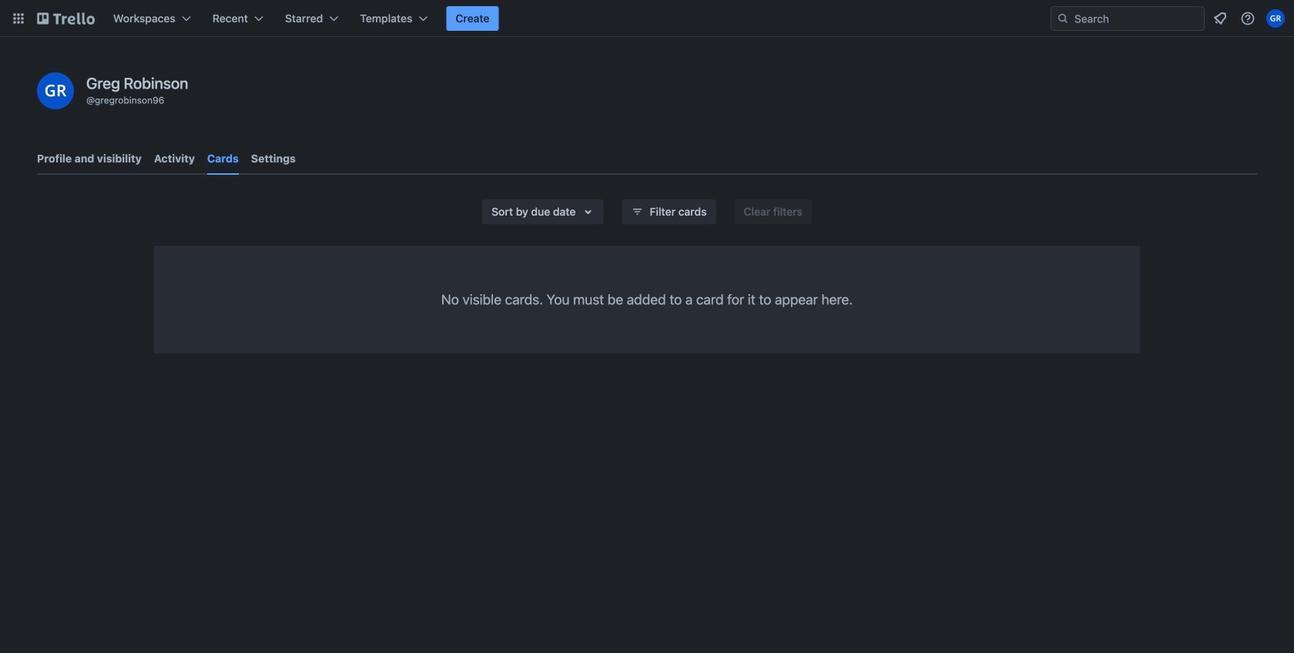 Task type: locate. For each thing, give the bounding box(es) containing it.
open information menu image
[[1241, 11, 1256, 26]]

greg robinson (gregrobinson96) image
[[1267, 9, 1285, 28]]



Task type: vqa. For each thing, say whether or not it's contained in the screenshot.
Add
no



Task type: describe. For each thing, give the bounding box(es) containing it.
0 notifications image
[[1211, 9, 1230, 28]]

greg robinson (gregrobinson96) image
[[37, 72, 74, 109]]

primary element
[[0, 0, 1295, 37]]

Search field
[[1070, 8, 1204, 29]]

back to home image
[[37, 6, 95, 31]]

search image
[[1057, 12, 1070, 25]]



